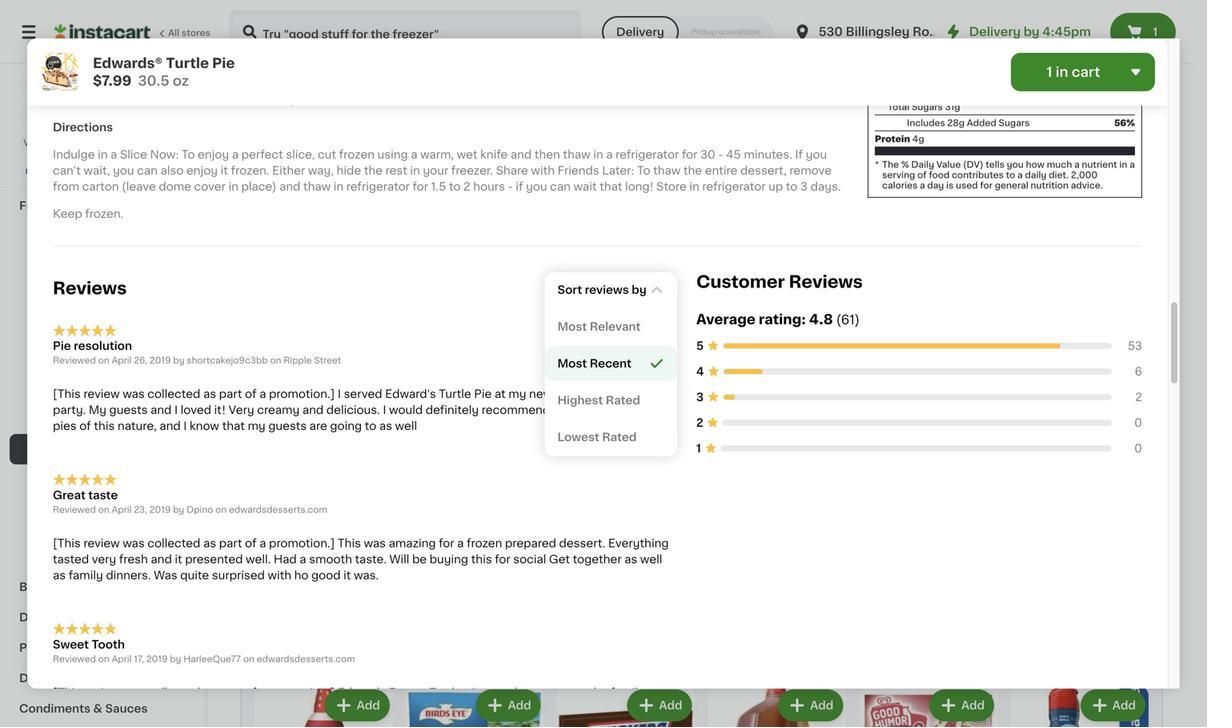Task type: describe. For each thing, give the bounding box(es) containing it.
apple
[[552, 247, 585, 258]]

pie inside pie resolution reviewed on april 26, 2019 by shortcakejo9c3bb on ripple street
[[53, 340, 71, 352]]

snacks & candy link
[[10, 160, 195, 191]]

remove
[[790, 165, 832, 176]]

turtle inside [this review was collected as part of a promotion.] edwards frozen turtle pie was the answer to the family sweet tooth! creamy, tasty and enough for the whole family to have seconds! just the right amount of sweetness and pecans in every  bite. the pie was also just as pictured on the box.
[[430, 687, 462, 698]]

frozen for frozen breads & doughs
[[29, 474, 67, 485]]

as down everything
[[625, 554, 638, 565]]

0 horizontal spatial frozen.
[[85, 208, 124, 219]]

frozen inside marie callender's pumpkin pie frozen dessert
[[781, 247, 818, 258]]

everything
[[609, 538, 669, 549]]

brulee
[[864, 247, 901, 258]]

a left perfect
[[232, 149, 239, 160]]

to right up
[[786, 181, 798, 192]]

gluten-free
[[398, 192, 453, 201]]

was up 'just'
[[485, 687, 507, 698]]

1 vertical spatial that
[[623, 405, 645, 416]]

and down 'loved'
[[160, 421, 181, 432]]

by for [this review was collected as part of a promotion.] edwards frozen turtle pie was the answer to the family sweet tooth! creamy, tasty and enough for the whole family to have seconds! just the right amount of sweetness and pecans in every  bite. the pie was also just as pictured on the box.
[[170, 655, 181, 663]]

by for [this review was collected as part of a promotion.] i served edward's turtle pie at my new year's eve dinner party.  my guests and i loved it! very creamy and delicious.  i would definitely recommend it to anyone that likes pies of this nature, and i know that my guests are going to as well
[[173, 356, 185, 365]]

was up sauces at the bottom left of the page
[[123, 687, 145, 698]]

on right harleeque77
[[243, 655, 255, 663]]

calories
[[883, 181, 918, 190]]

highest rated
[[558, 395, 641, 406]]

chocolate for pineapple
[[432, 247, 490, 258]]

as up tasty
[[203, 687, 216, 698]]

to up amount
[[575, 687, 586, 698]]

& inside frozen broths & juice concentrate
[[110, 504, 119, 516]]

of down my
[[79, 421, 91, 432]]

knife
[[481, 149, 508, 160]]

recommend
[[482, 405, 550, 416]]

16
[[552, 536, 562, 545]]

3%
[[1121, 38, 1136, 47]]

collected for guests
[[148, 389, 201, 400]]

1 inside 1 button
[[1153, 26, 1158, 38]]

delivery button
[[602, 16, 679, 48]]

keep
[[53, 208, 82, 219]]

[this for [this review was collected as part of a promotion.] edwards frozen turtle pie was the answer to the family sweet tooth! creamy, tasty and enough for the whole family to have seconds! just the right amount of sweetness and pecans in every  bite. the pie was also just as pictured on the box.
[[53, 687, 81, 698]]

delivery for delivery by 4:45pm
[[970, 26, 1021, 38]]

jerry's
[[277, 231, 316, 242]]

0 vertical spatial (690)
[[299, 21, 324, 30]]

edwardsdesserts.com for for
[[257, 655, 355, 663]]

a up 2,000
[[1075, 160, 1080, 169]]

amount
[[569, 703, 612, 714]]

was up fresh
[[123, 538, 145, 549]]

the down seconds!
[[461, 719, 479, 727]]

with inside the indulge in a slice now: to enjoy a perfect slice, cut frozen using a warm, wet knife and then thaw in a refrigerator for 30 - 45 minutes. if you can't wait, you can also enjoy it frozen. either way, hide the rest in your freezer. share with friends later: to thaw the entire dessert, remove from carton (leave dome cover in place) and thaw in refrigerator for 1.5 to 2 hours - if you can wait that long! store in refrigerator up to 3 days.
[[531, 165, 555, 176]]

definitely
[[426, 405, 479, 416]]

36 oz for (115)
[[708, 34, 733, 43]]

1 vertical spatial (2.91k)
[[612, 264, 642, 273]]

promotion.] for smooth
[[269, 538, 335, 549]]

1 horizontal spatial reviews
[[789, 273, 863, 290]]

the up 'just'
[[510, 687, 529, 698]]

frozen vegetables link
[[10, 343, 195, 373]]

prepared foods link
[[10, 633, 195, 663]]

1 vertical spatial enjoy
[[186, 165, 218, 176]]

in right cover
[[229, 181, 239, 192]]

target link
[[84, 83, 121, 133]]

you down "slice"
[[113, 165, 134, 176]]

tooth
[[92, 639, 125, 650]]

to right 1.5
[[449, 181, 461, 192]]

in down had
[[284, 567, 292, 575]]

frozen for frozen vegetables
[[29, 352, 67, 364]]

frozen meat & seafood
[[29, 413, 160, 424]]

i up delicious.
[[338, 389, 341, 400]]

promotion.] for very
[[269, 389, 335, 400]]

and up nature,
[[151, 405, 172, 416]]

frozen for frozen fruits
[[29, 322, 67, 333]]

and down sauces at the bottom left of the page
[[116, 719, 137, 727]]

on right dpino
[[215, 505, 227, 514]]

if
[[516, 181, 523, 192]]

pasta
[[96, 673, 129, 684]]

and up are
[[303, 405, 324, 416]]

free
[[433, 192, 453, 201]]

frozen for frozen snacks
[[29, 291, 67, 303]]

a down not
[[111, 149, 117, 160]]

frozen for frozen broths & juice concentrate
[[29, 504, 67, 516]]

1 in cart field
[[1011, 53, 1156, 91]]

if
[[796, 149, 803, 160]]

for left the social
[[495, 554, 511, 565]]

i left 'loved'
[[175, 405, 178, 416]]

juice
[[121, 504, 152, 516]]

april for resolution
[[112, 356, 132, 365]]

0 vertical spatial 38 oz
[[396, 18, 421, 27]]

a up buying
[[457, 538, 464, 549]]

harleeque77
[[184, 655, 241, 663]]

for up buying
[[439, 538, 455, 549]]

16 oz button
[[552, 331, 695, 547]]

that inside the indulge in a slice now: to enjoy a perfect slice, cut frozen using a warm, wet knife and then thaw in a refrigerator for 30 - 45 minutes. if you can't wait, you can also enjoy it frozen. either way, hide the rest in your freezer. share with friends later: to thaw the entire dessert, remove from carton (leave dome cover in place) and thaw in refrigerator for 1.5 to 2 hours - if you can wait that long! store in refrigerator up to 3 days.
[[600, 181, 623, 192]]

together inside section
[[392, 657, 454, 671]]

and up share
[[511, 149, 532, 160]]

was down the whole at the left of the page
[[303, 719, 325, 727]]

the down 30
[[684, 165, 702, 176]]

frozen inside the indulge in a slice now: to enjoy a perfect slice, cut frozen using a warm, wet knife and then thaw in a refrigerator for 30 - 45 minutes. if you can't wait, you can also enjoy it frozen. either way, hide the rest in your freezer. share with friends later: to thaw the entire dessert, remove from carton (leave dome cover in place) and thaw in refrigerator for 1.5 to 2 hours - if you can wait that long! store in refrigerator up to 3 days.
[[339, 149, 375, 160]]

1.5
[[431, 181, 446, 192]]

it inside [this review was collected as part of a promotion.] i served edward's turtle pie at my new year's eve dinner party.  my guests and i loved it! very creamy and delicious.  i would definitely recommend it to anyone that likes pies of this nature, and i know that my guests are going to as well
[[553, 405, 561, 416]]

to left have
[[392, 703, 403, 714]]

0 vertical spatial enjoy
[[198, 149, 229, 160]]

2 horizontal spatial refrigerator
[[703, 181, 766, 192]]

deep
[[240, 520, 271, 531]]

in inside [this review was collected as part of a promotion.] edwards frozen turtle pie was the answer to the family sweet tooth! creamy, tasty and enough for the whole family to have seconds! just the right amount of sweetness and pecans in every  bite. the pie was also just as pictured on the box.
[[185, 719, 195, 727]]

& right "view"
[[52, 139, 61, 151]]

530 billingsley road button
[[793, 10, 945, 54]]

most relevant
[[558, 321, 641, 332]]

in up friends
[[594, 149, 603, 160]]

edwards® for $7.99
[[93, 56, 163, 70]]

a right using
[[411, 149, 418, 160]]

0 horizontal spatial (2.91k)
[[456, 5, 486, 14]]

highest rated button
[[545, 383, 677, 418]]

daily
[[912, 160, 935, 169]]

average rating: 4.8 (61)
[[697, 313, 860, 326]]

1 horizontal spatial thaw
[[563, 149, 591, 160]]

you up remove at the right of the page
[[806, 149, 827, 160]]

had
[[274, 554, 297, 565]]

service type group
[[602, 16, 774, 48]]

in down the policy.
[[98, 149, 108, 160]]

nature,
[[118, 421, 157, 432]]

1 vertical spatial most recent button
[[545, 346, 677, 381]]

0 horizontal spatial refrigerator
[[346, 181, 410, 192]]

1 horizontal spatial (690)
[[768, 280, 792, 289]]

12
[[240, 551, 250, 559]]

1 horizontal spatial to
[[637, 165, 651, 176]]

target logo image
[[87, 83, 117, 114]]

%
[[902, 160, 909, 169]]

includes
[[907, 118, 946, 127]]

and down either
[[279, 181, 301, 192]]

cart
[[1072, 65, 1101, 79]]

delivery for delivery
[[616, 26, 665, 38]]

part for enough
[[219, 687, 242, 698]]

bite.
[[232, 719, 256, 727]]

2019 for sweet tooth
[[146, 655, 168, 663]]

pie inside edwards® edwards premium desserts cookies and crème pie
[[1134, 263, 1151, 274]]

36 for (115)
[[708, 34, 720, 43]]

0 horizontal spatial thaw
[[303, 181, 331, 192]]

well inside [this review was collected as part of a promotion.] this was amazing for a frozen prepared dessert. everything tasted very fresh and it presented well. had a smooth taste. will be buying this for social  get together as well as family dinners. was quite surprised with ho good it was.
[[640, 554, 663, 565]]

2 down 6
[[1136, 391, 1143, 403]]

in inside tru fru pineapple in white chocolate & coconut
[[496, 231, 506, 242]]

keep frozen.
[[53, 208, 124, 219]]

bakery link
[[10, 572, 195, 602]]

1 horizontal spatial refrigerator
[[616, 149, 679, 160]]

resolution
[[74, 340, 132, 352]]

1 vertical spatial 38
[[552, 277, 564, 286]]

& left pasta
[[84, 673, 94, 684]]

pie inside edwards® turtle pie $7.99 30.5 oz
[[212, 56, 235, 70]]

review for fresh
[[84, 538, 120, 549]]

the right 'just'
[[519, 703, 537, 714]]

1 horizontal spatial snacks
[[70, 291, 110, 303]]

1 vertical spatial my
[[248, 421, 266, 432]]

2 vertical spatial 1
[[697, 443, 701, 454]]

whole
[[318, 703, 352, 714]]

0 vertical spatial most
[[571, 282, 600, 294]]

as up it!
[[203, 389, 216, 400]]

frequently
[[255, 657, 333, 671]]

guarantee
[[123, 167, 170, 176]]

in down hide
[[334, 181, 344, 192]]

28g
[[948, 118, 965, 127]]

amazing
[[389, 538, 436, 549]]

crème
[[1093, 263, 1131, 274]]

broths
[[70, 504, 107, 516]]

in right rest
[[410, 165, 420, 176]]

beverages link
[[10, 99, 195, 130]]

part for i
[[219, 389, 242, 400]]

frozen for frozen meat & seafood
[[29, 413, 67, 424]]

reviewed for sweet
[[53, 655, 96, 663]]

well inside [this review was collected as part of a promotion.] i served edward's turtle pie at my new year's eve dinner party.  my guests and i loved it! very creamy and delicious.  i would definitely recommend it to anyone that likes pies of this nature, and i know that my guests are going to as well
[[395, 421, 417, 432]]

& up frozen desserts link
[[101, 413, 110, 424]]

36 for (690)
[[240, 34, 252, 43]]

chocolate for jerry's
[[285, 247, 344, 258]]

2 vertical spatial most
[[558, 358, 587, 369]]

street
[[314, 356, 341, 365]]

view pricing policy. not affiliated with instacart. link
[[13, 136, 191, 162]]

0 vertical spatial most recent
[[571, 282, 645, 294]]

& inside tru fru pineapple in white chocolate & coconut
[[493, 247, 502, 258]]

0 vertical spatial recent
[[603, 282, 645, 294]]

in right store
[[690, 181, 700, 192]]

2019 for pie resolution
[[150, 356, 171, 365]]

as down tasted
[[53, 570, 66, 581]]

36 oz for (690)
[[240, 34, 265, 43]]

2 left x
[[552, 34, 558, 43]]

17,
[[134, 655, 144, 663]]

to inside * the % daily value (dv) tells you how much a nutrient in a serving of food contributes to a daily diet. 2,000 calories a day is used for general nutrition advice.
[[1006, 171, 1016, 179]]

frozen desserts
[[29, 444, 121, 455]]

marie for marie callender's dutch apple pie frozen dessert
[[552, 231, 584, 242]]

for left 1.5
[[413, 181, 428, 192]]

cholesterol
[[875, 38, 932, 47]]

satisfaction
[[67, 167, 121, 176]]

pie inside marie callender's pumpkin pie frozen dessert
[[760, 247, 778, 258]]

1 horizontal spatial pie
[[465, 687, 482, 698]]

reviews
[[585, 284, 629, 295]]

0 for 1
[[1135, 443, 1143, 454]]

for left 30
[[682, 149, 698, 160]]

party.
[[53, 405, 86, 416]]

dessert.
[[559, 538, 606, 549]]

as right just
[[378, 719, 391, 727]]

0 horizontal spatial meat
[[19, 139, 49, 151]]

& down indulge
[[64, 170, 73, 181]]

5
[[697, 340, 704, 351]]

highest
[[558, 395, 603, 406]]

frozen snacks
[[29, 291, 110, 303]]

customer reviews
[[697, 273, 863, 290]]

2 vertical spatial that
[[222, 421, 245, 432]]

to down delicious.
[[365, 421, 377, 432]]

0 vertical spatial snacks
[[19, 170, 61, 181]]

1 vertical spatial dough
[[283, 263, 321, 274]]

goods
[[43, 673, 81, 684]]

a right the nutrient
[[1130, 160, 1135, 169]]

meat & seafood link
[[10, 130, 195, 160]]

together inside [this review was collected as part of a promotion.] this was amazing for a frozen prepared dessert. everything tasted very fresh and it presented well. had a smooth taste. will be buying this for social  get together as well as family dinners. was quite surprised with ho good it was.
[[573, 554, 622, 565]]

0 horizontal spatial reviews
[[53, 280, 127, 297]]

wait,
[[84, 165, 110, 176]]

desserts inside edwards® edwards premium desserts cookies and crème pie
[[1073, 247, 1124, 258]]

you right "if"
[[526, 181, 547, 192]]

as down would
[[379, 421, 392, 432]]

well.
[[246, 554, 271, 565]]

wait
[[574, 181, 597, 192]]

bakery
[[19, 581, 60, 593]]

a up general
[[1018, 171, 1023, 179]]

a up later:
[[606, 149, 613, 160]]

it left was.
[[344, 570, 351, 581]]

day
[[912, 231, 935, 242]]

produce link
[[10, 38, 195, 69]]

[this review was collected as part of a promotion.] i served edward's turtle pie at my new year's eve dinner party.  my guests and i loved it! very creamy and delicious.  i would definitely recommend it to anyone that likes pies of this nature, and i know that my guests are going to as well
[[53, 389, 674, 432]]

0 vertical spatial to
[[182, 149, 195, 160]]

on down tooth
[[98, 655, 109, 663]]

1 horizontal spatial meat
[[70, 413, 98, 424]]

pricing
[[47, 138, 79, 147]]

as up presented
[[203, 538, 216, 549]]

part for well.
[[219, 538, 242, 549]]

2 inside the indulge in a slice now: to enjoy a perfect slice, cut frozen using a warm, wet knife and then thaw in a refrigerator for 30 - 45 minutes. if you can't wait, you can also enjoy it frozen. either way, hide the rest in your freezer. share with friends later: to thaw the entire dessert, remove from carton (leave dome cover in place) and thaw in refrigerator for 1.5 to 2 hours - if you can wait that long! store in refrigerator up to 3 days.
[[464, 181, 471, 192]]

instacart logo image
[[54, 22, 151, 42]]

new
[[529, 389, 553, 400]]

& up taste
[[112, 474, 121, 485]]

1 vertical spatial desserts
[[70, 444, 121, 455]]

cut
[[318, 149, 336, 160]]

answer
[[532, 687, 572, 698]]

you inside * the % daily value (dv) tells you how much a nutrient in a serving of food contributes to a daily diet. 2,000 calories a day is used for general nutrition advice.
[[1007, 160, 1024, 169]]

30.5 inside edwards® turtle pie $7.99 30.5 oz
[[138, 74, 169, 88]]

fruits
[[70, 322, 101, 333]]

1 horizontal spatial family
[[354, 703, 389, 714]]

pie inside pillsbury pie crusts, deep dish
[[291, 504, 309, 515]]

frozen for frozen breakfast
[[29, 383, 67, 394]]

loved
[[181, 405, 211, 416]]

deli
[[19, 612, 42, 623]]

a inside [this review was collected as part of a promotion.] edwards frozen turtle pie was the answer to the family sweet tooth! creamy, tasty and enough for the whole family to have seconds! just the right amount of sweetness and pecans in every  bite. the pie was also just as pictured on the box.
[[260, 687, 266, 698]]

up
[[769, 181, 783, 192]]

doughs
[[124, 474, 168, 485]]

pie inside [this review was collected as part of a promotion.] i served edward's turtle pie at my new year's eve dinner party.  my guests and i loved it! very creamy and delicious.  i would definitely recommend it to anyone that likes pies of this nature, and i know that my guests are going to as well
[[474, 389, 492, 400]]

edwards inside [this review was collected as part of a promotion.] edwards frozen turtle pie was the answer to the family sweet tooth! creamy, tasty and enough for the whole family to have seconds! just the right amount of sweetness and pecans in every  bite. the pie was also just as pictured on the box.
[[338, 687, 386, 698]]

0 horizontal spatial 3
[[697, 391, 704, 403]]

1 horizontal spatial can
[[550, 181, 571, 192]]

was up 'taste.'
[[364, 538, 386, 549]]

frozen inside [this review was collected as part of a promotion.] this was amazing for a frozen prepared dessert. everything tasted very fresh and it presented well. had a smooth taste. will be buying this for social  get together as well as family dinners. was quite surprised with ho good it was.
[[467, 538, 502, 549]]

oz inside edwards® turtle pie $7.99 30.5 oz
[[173, 74, 189, 88]]

for inside [this review was collected as part of a promotion.] edwards frozen turtle pie was the answer to the family sweet tooth! creamy, tasty and enough for the whole family to have seconds! just the right amount of sweetness and pecans in every  bite. the pie was also just as pictured on the box.
[[278, 703, 294, 714]]

many
[[256, 567, 282, 575]]

april for taste
[[112, 505, 132, 514]]

& up sweetness
[[93, 703, 103, 714]]

dessert inside marie callender's pumpkin pie frozen dessert
[[708, 263, 753, 274]]

of up very
[[245, 389, 257, 400]]

the inside [this review was collected as part of a promotion.] edwards frozen turtle pie was the answer to the family sweet tooth! creamy, tasty and enough for the whole family to have seconds! just the right amount of sweetness and pecans in every  bite. the pie was also just as pictured on the box.
[[259, 719, 280, 727]]

0 vertical spatial -
[[719, 149, 724, 160]]

crusts,
[[312, 504, 352, 515]]

the up amount
[[589, 687, 608, 698]]



Task type: locate. For each thing, give the bounding box(es) containing it.
likes
[[648, 405, 674, 416]]

30.5 up will
[[396, 535, 417, 543]]

0 vertical spatial dough
[[318, 231, 356, 242]]

3 [this from the top
[[53, 687, 81, 698]]

2 review from the top
[[84, 538, 120, 549]]

1 vertical spatial 38 oz
[[552, 277, 577, 286]]

deli link
[[10, 602, 195, 633]]

with inside [this review was collected as part of a promotion.] this was amazing for a frozen prepared dessert. everything tasted very fresh and it presented well. had a smooth taste. will be buying this for social  get together as well as family dinners. was quite surprised with ho good it was.
[[268, 570, 292, 581]]

2019 inside the great taste reviewed on april 23, 2019 by dpino on edwardsdesserts.com
[[150, 505, 171, 514]]

2 horizontal spatial thaw
[[653, 165, 681, 176]]

in left cart
[[1056, 65, 1069, 79]]

38 oz inside "product" group
[[552, 277, 577, 286]]

1 vertical spatial can
[[550, 181, 571, 192]]

2 chocolate from the left
[[432, 247, 490, 258]]

1 vertical spatial most
[[558, 321, 587, 332]]

part inside [this review was collected as part of a promotion.] edwards frozen turtle pie was the answer to the family sweet tooth! creamy, tasty and enough for the whole family to have seconds! just the right amount of sweetness and pecans in every  bite. the pie was also just as pictured on the box.
[[219, 687, 242, 698]]

seafood inside frozen meat & seafood link
[[113, 413, 160, 424]]

view
[[23, 138, 45, 147]]

1 reviewed from the top
[[53, 356, 96, 365]]

0 horizontal spatial sugars
[[912, 102, 943, 111]]

chunks up cookie
[[240, 247, 283, 258]]

frozen. up place) on the top left of page
[[231, 165, 269, 176]]

0 vertical spatial my
[[509, 389, 527, 400]]

on left the ripple
[[270, 356, 281, 365]]

ho
[[294, 570, 309, 581]]

1 vertical spatial frozen
[[467, 538, 502, 549]]

frozen up hide
[[339, 149, 375, 160]]

[this down goods
[[53, 687, 81, 698]]

callender's for pie
[[587, 231, 650, 242]]

delivery
[[970, 26, 1021, 38], [616, 26, 665, 38]]

2 promotion.] from the top
[[269, 538, 335, 549]]

0 vertical spatial most recent button
[[548, 275, 674, 301]]

april for tooth
[[112, 655, 132, 663]]

2 36 from the left
[[708, 34, 720, 43]]

frozen fruits link
[[10, 312, 195, 343]]

0 vertical spatial sugars
[[912, 102, 943, 111]]

1 vertical spatial edwards
[[338, 687, 386, 698]]

the inside * the % daily value (dv) tells you how much a nutrient in a serving of food contributes to a daily diet. 2,000 calories a day is used for general nutrition advice.
[[883, 160, 899, 169]]

you left how
[[1007, 160, 1024, 169]]

in inside * the % daily value (dv) tells you how much a nutrient in a serving of food contributes to a daily diet. 2,000 calories a day is used for general nutrition advice.
[[1120, 160, 1128, 169]]

promotion.] down frequently at the bottom left
[[269, 687, 335, 698]]

0 horizontal spatial chunks
[[240, 247, 283, 258]]

1 horizontal spatial the
[[883, 160, 899, 169]]

2 0 from the top
[[1135, 443, 1143, 454]]

relevant
[[590, 321, 641, 332]]

1 vertical spatial most recent
[[558, 358, 632, 369]]

1 vertical spatial guests
[[268, 421, 307, 432]]

2019 inside sweet tooth reviewed on april 17, 2019 by harleeque77 on edwardsdesserts.com
[[146, 655, 168, 663]]

1
[[1153, 26, 1158, 38], [1047, 65, 1053, 79], [697, 443, 701, 454]]

3 part from the top
[[219, 687, 242, 698]]

promotion.] inside [this review was collected as part of a promotion.] i served edward's turtle pie at my new year's eve dinner party.  my guests and i loved it! very creamy and delicious.  i would definitely recommend it to anyone that likes pies of this nature, and i know that my guests are going to as well
[[269, 389, 335, 400]]

2 horizontal spatial 1
[[1153, 26, 1158, 38]]

a
[[111, 149, 117, 160], [232, 149, 239, 160], [411, 149, 418, 160], [606, 149, 613, 160], [1075, 160, 1080, 169], [1130, 160, 1135, 169], [1018, 171, 1023, 179], [920, 181, 925, 190], [260, 389, 266, 400], [260, 538, 266, 549], [457, 538, 464, 549], [300, 554, 306, 565], [260, 687, 266, 698]]

enough
[[233, 703, 275, 714]]

1 april from the top
[[112, 356, 132, 365]]

collected for it
[[148, 538, 201, 549]]

with inside view pricing policy. not affiliated with instacart.
[[66, 151, 85, 160]]

0 horizontal spatial desserts
[[70, 444, 121, 455]]

45
[[726, 149, 741, 160]]

0 horizontal spatial can
[[137, 165, 158, 176]]

includes 28g added sugars
[[907, 118, 1030, 127]]

1 promotion.] from the top
[[269, 389, 335, 400]]

most recent button
[[548, 275, 674, 301], [545, 346, 677, 381]]

1 horizontal spatial seafood
[[113, 413, 160, 424]]

frozen down frozen fruits
[[29, 352, 67, 364]]

0 vertical spatial guests
[[109, 405, 148, 416]]

chunks
[[240, 247, 283, 258], [323, 263, 366, 274]]

0 horizontal spatial chocolate
[[285, 247, 344, 258]]

marie for marie callender's pumpkin pie frozen dessert
[[708, 231, 740, 242]]

pie right the bite.
[[283, 719, 300, 727]]

3 inside the indulge in a slice now: to enjoy a perfect slice, cut frozen using a warm, wet knife and then thaw in a refrigerator for 30 - 45 minutes. if you can't wait, you can also enjoy it frozen. either way, hide the rest in your freezer. share with friends later: to thaw the entire dessert, remove from carton (leave dome cover in place) and thaw in refrigerator for 1.5 to 2 hours - if you can wait that long! store in refrigerator up to 3 days.
[[801, 181, 808, 192]]

thaw down the 'way,'
[[303, 181, 331, 192]]

many in stock
[[256, 567, 319, 575]]

0 vertical spatial reviewed
[[53, 356, 96, 365]]

1 vertical spatial -
[[508, 181, 513, 192]]

pie inside marie callender's dutch apple pie frozen dessert
[[588, 247, 606, 258]]

this inside [this review was collected as part of a promotion.] this was amazing for a frozen prepared dessert. everything tasted very fresh and it presented well. had a smooth taste. will be buying this for social  get together as well as family dinners. was quite surprised with ho good it was.
[[471, 554, 492, 565]]

reviewed inside sweet tooth reviewed on april 17, 2019 by harleeque77 on edwardsdesserts.com
[[53, 655, 96, 663]]

total
[[888, 102, 910, 111]]

edwards® for desserts
[[1020, 231, 1075, 242]]

1 vertical spatial rated
[[602, 431, 637, 443]]

also
[[161, 165, 184, 176], [328, 719, 351, 727]]

1 horizontal spatial delivery
[[970, 26, 1021, 38]]

snacks down "view"
[[19, 170, 61, 181]]

sweet
[[53, 639, 89, 650]]

desserts down frozen meat & seafood
[[70, 444, 121, 455]]

most inside button
[[558, 321, 587, 332]]

rated for lowest rated
[[602, 431, 637, 443]]

part
[[219, 389, 242, 400], [219, 538, 242, 549], [219, 687, 242, 698]]

[this inside [this review was collected as part of a promotion.] edwards frozen turtle pie was the answer to the family sweet tooth! creamy, tasty and enough for the whole family to have seconds! just the right amount of sweetness and pecans in every  bite. the pie was also just as pictured on the box.
[[53, 687, 81, 698]]

was inside [this review was collected as part of a promotion.] i served edward's turtle pie at my new year's eve dinner party.  my guests and i loved it! very creamy and delicious.  i would definitely recommend it to anyone that likes pies of this nature, and i know that my guests are going to as well
[[123, 389, 145, 400]]

taste.
[[355, 554, 387, 565]]

1 vertical spatial to
[[637, 165, 651, 176]]

of
[[918, 171, 927, 179], [245, 389, 257, 400], [79, 421, 91, 432], [245, 538, 257, 549], [245, 687, 257, 698], [615, 703, 627, 714]]

1 horizontal spatial frozen.
[[231, 165, 269, 176]]

0 vertical spatial (2.91k)
[[456, 5, 486, 14]]

0 vertical spatial this
[[94, 421, 115, 432]]

this inside [this review was collected as part of a promotion.] i served edward's turtle pie at my new year's eve dinner party.  my guests and i loved it! very creamy and delicious.  i would definitely recommend it to anyone that likes pies of this nature, and i know that my guests are going to as well
[[94, 421, 115, 432]]

review for party.
[[84, 389, 120, 400]]

0 vertical spatial 38
[[396, 18, 408, 27]]

1 vertical spatial [this
[[53, 538, 81, 549]]

2 part from the top
[[219, 538, 242, 549]]

frozen breads & doughs link
[[10, 464, 195, 495]]

frozen for frozen
[[19, 200, 58, 211]]

collected inside [this review was collected as part of a promotion.] i served edward's turtle pie at my new year's eve dinner party.  my guests and i loved it! very creamy and delicious.  i would definitely recommend it to anyone that likes pies of this nature, and i know that my guests are going to as well
[[148, 389, 201, 400]]

review inside [this review was collected as part of a promotion.] this was amazing for a frozen prepared dessert. everything tasted very fresh and it presented well. had a smooth taste. will be buying this for social  get together as well as family dinners. was quite surprised with ho good it was.
[[84, 538, 120, 549]]

0 horizontal spatial -
[[508, 181, 513, 192]]

1 vertical spatial chunks
[[323, 263, 366, 274]]

[this inside [this review was collected as part of a promotion.] this was amazing for a frozen prepared dessert. everything tasted very fresh and it presented well. had a smooth taste. will be buying this for social  get together as well as family dinners. was quite surprised with ho good it was.
[[53, 538, 81, 549]]

callender's left dutch
[[587, 231, 650, 242]]

by inside sweet tooth reviewed on april 17, 2019 by harleeque77 on edwardsdesserts.com
[[170, 655, 181, 663]]

0 horizontal spatial together
[[392, 657, 454, 671]]

reviewed for pie
[[53, 356, 96, 365]]

and up was
[[151, 554, 172, 565]]

guests up nature,
[[109, 405, 148, 416]]

by inside the great taste reviewed on april 23, 2019 by dpino on edwardsdesserts.com
[[173, 505, 184, 514]]

on down resolution
[[98, 356, 109, 365]]

1 vertical spatial thaw
[[653, 165, 681, 176]]

1 horizontal spatial edwards
[[1078, 231, 1126, 242]]

great
[[53, 490, 86, 501]]

dutch
[[653, 231, 687, 242]]

callender's inside marie callender's dutch apple pie frozen dessert
[[587, 231, 650, 242]]

[this inside [this review was collected as part of a promotion.] i served edward's turtle pie at my new year's eve dinner party.  my guests and i loved it! very creamy and delicious.  i would definitely recommend it to anyone that likes pies of this nature, and i know that my guests are going to as well
[[53, 389, 81, 400]]

was
[[154, 570, 177, 581]]

1 36 from the left
[[240, 34, 252, 43]]

most recent button up the most relevant button
[[548, 275, 674, 301]]

average
[[697, 313, 756, 326]]

foods
[[75, 642, 111, 653]]

and inside edwards® edwards premium desserts cookies and crème pie
[[1069, 263, 1090, 274]]

friends
[[558, 165, 600, 176]]

3 down 4
[[697, 391, 704, 403]]

dessert down dutch
[[649, 247, 694, 258]]

to down year's
[[563, 405, 575, 416]]

rated
[[606, 395, 641, 406], [602, 431, 637, 443]]

* the % daily value (dv) tells you how much a nutrient in a serving of food contributes to a daily diet. 2,000 calories a day is used for general nutrition advice.
[[875, 160, 1135, 190]]

frozen up party.
[[29, 383, 67, 394]]

tru fru pineapple in white chocolate & coconut
[[396, 231, 506, 274]]

2019 for great taste
[[150, 505, 171, 514]]

ben & jerry's dough chunks chocolate chip cookie dough chunks button
[[240, 58, 383, 304]]

frozen down pies at the bottom
[[29, 444, 67, 455]]

was
[[123, 389, 145, 400], [123, 538, 145, 549], [364, 538, 386, 549], [123, 687, 145, 698], [485, 687, 507, 698], [303, 719, 325, 727]]

delivery inside "button"
[[616, 26, 665, 38]]

great taste reviewed on april 23, 2019 by dpino on edwardsdesserts.com
[[53, 490, 327, 514]]

0 vertical spatial pie
[[465, 687, 482, 698]]

2 marie from the left
[[552, 231, 584, 242]]

promotion.] inside [this review was collected as part of a promotion.] edwards frozen turtle pie was the answer to the family sweet tooth! creamy, tasty and enough for the whole family to have seconds! just the right amount of sweetness and pecans in every  bite. the pie was also just as pictured on the box.
[[269, 687, 335, 698]]

marie up apple
[[552, 231, 584, 242]]

frozen up frozen desserts
[[29, 413, 67, 424]]

frequently bought together section
[[240, 633, 1164, 727]]

on down taste
[[98, 505, 109, 514]]

frozen up frozen fruits
[[29, 291, 67, 303]]

1 collected from the top
[[148, 389, 201, 400]]

was up nature,
[[123, 389, 145, 400]]

april inside the great taste reviewed on april 23, 2019 by dpino on edwardsdesserts.com
[[112, 505, 132, 514]]

for
[[682, 149, 698, 160], [413, 181, 428, 192], [981, 181, 993, 190], [439, 538, 455, 549], [495, 554, 511, 565], [278, 703, 294, 714]]

2 callender's from the left
[[587, 231, 650, 242]]

product group containing pillsbury pie crusts, deep dish
[[240, 331, 383, 581]]

1 review from the top
[[84, 389, 120, 400]]

1 vertical spatial april
[[112, 505, 132, 514]]

cover
[[194, 181, 226, 192]]

eggs
[[65, 78, 94, 90]]

get
[[549, 554, 570, 565]]

turtle inside [this review was collected as part of a promotion.] i served edward's turtle pie at my new year's eve dinner party.  my guests and i loved it! very creamy and delicious.  i would definitely recommend it to anyone that likes pies of this nature, and i know that my guests are going to as well
[[439, 389, 471, 400]]

frozen inside frozen broths & juice concentrate
[[29, 504, 67, 516]]

turtle inside edwards® turtle pie $7.99 30.5 oz
[[166, 56, 209, 70]]

general
[[995, 181, 1029, 190]]

edwards up crème
[[1078, 231, 1126, 242]]

edwardsdesserts.com inside sweet tooth reviewed on april 17, 2019 by harleeque77 on edwardsdesserts.com
[[257, 655, 355, 663]]

0 horizontal spatial 38 oz
[[396, 18, 421, 27]]

it up cover
[[221, 165, 228, 176]]

1 horizontal spatial together
[[573, 554, 622, 565]]

review inside [this review was collected as part of a promotion.] i served edward's turtle pie at my new year's eve dinner party.  my guests and i loved it! very creamy and delicious.  i would definitely recommend it to anyone that likes pies of this nature, and i know that my guests are going to as well
[[84, 389, 120, 400]]

sort
[[558, 284, 582, 295]]

36 right delivery "button"
[[708, 34, 720, 43]]

2 vertical spatial with
[[268, 570, 292, 581]]

product group containing marie callender's pumpkin pie frozen dessert
[[708, 58, 852, 318]]

sugars for added
[[999, 118, 1030, 127]]

part inside [this review was collected as part of a promotion.] i served edward's turtle pie at my new year's eve dinner party.  my guests and i loved it! very creamy and delicious.  i would definitely recommend it to anyone that likes pies of this nature, and i know that my guests are going to as well
[[219, 389, 242, 400]]

56%
[[1115, 118, 1136, 127]]

2 down freezer.
[[464, 181, 471, 192]]

by for [this review was collected as part of a promotion.] this was amazing for a frozen prepared dessert. everything tasted very fresh and it presented well. had a smooth taste. will be buying this for social  get together as well as family dinners. was quite surprised with ho good it was.
[[173, 505, 184, 514]]

a inside [this review was collected as part of a promotion.] i served edward's turtle pie at my new year's eve dinner party.  my guests and i loved it! very creamy and delicious.  i would definitely recommend it to anyone that likes pies of this nature, and i know that my guests are going to as well
[[260, 389, 266, 400]]

30.5 oz button
[[396, 331, 539, 545]]

product group containing marie callender's dutch apple pie frozen dessert
[[552, 58, 695, 302]]

delivery by 4:45pm link
[[944, 22, 1091, 42]]

0 horizontal spatial callender's
[[587, 231, 650, 242]]

edwards down bought
[[338, 687, 386, 698]]

favorite
[[864, 231, 909, 242]]

0 vertical spatial 0
[[1135, 417, 1143, 428]]

add button
[[1097, 63, 1159, 92], [629, 336, 691, 365], [785, 336, 847, 365], [941, 336, 1003, 365], [1097, 336, 1159, 365], [326, 691, 388, 720], [478, 691, 539, 720], [629, 691, 691, 720], [780, 691, 842, 720], [931, 691, 993, 720], [1082, 691, 1144, 720]]

and inside [this review was collected as part of a promotion.] this was amazing for a frozen prepared dessert. everything tasted very fresh and it presented well. had a smooth taste. will be buying this for social  get together as well as family dinners. was quite surprised with ho good it was.
[[151, 554, 172, 565]]

1 36 oz from the left
[[240, 34, 265, 43]]

0 vertical spatial edwards
[[1078, 231, 1126, 242]]

chocolate down jerry's
[[285, 247, 344, 258]]

2 [this from the top
[[53, 538, 81, 549]]

2 collected from the top
[[148, 538, 201, 549]]

i left would
[[383, 405, 386, 416]]

refrigerator down entire in the top of the page
[[703, 181, 766, 192]]

part up 12
[[219, 538, 242, 549]]

promotion.] up had
[[269, 538, 335, 549]]

frozen. inside the indulge in a slice now: to enjoy a perfect slice, cut frozen using a warm, wet knife and then thaw in a refrigerator for 30 - 45 minutes. if you can't wait, you can also enjoy it frozen. either way, hide the rest in your freezer. share with friends later: to thaw the entire dessert, remove from carton (leave dome cover in place) and thaw in refrigerator for 1.5 to 2 hours - if you can wait that long! store in refrigerator up to 3 days.
[[231, 165, 269, 176]]

part up the enough
[[219, 687, 242, 698]]

36 oz
[[240, 34, 265, 43], [708, 34, 733, 43]]

& left eggs
[[53, 78, 62, 90]]

product group containing tru fru pineapple in white chocolate & coconut
[[396, 58, 539, 304]]

guests
[[109, 405, 148, 416], [268, 421, 307, 432]]

of right amount
[[615, 703, 627, 714]]

tells
[[986, 160, 1005, 169]]

[this for [this review was collected as part of a promotion.] i served edward's turtle pie at my new year's eve dinner party.  my guests and i loved it! very creamy and delicious.  i would definitely recommend it to anyone that likes pies of this nature, and i know that my guests are going to as well
[[53, 389, 81, 400]]

hours
[[473, 181, 505, 192]]

1 horizontal spatial with
[[268, 570, 292, 581]]

april
[[112, 356, 132, 365], [112, 505, 132, 514], [112, 655, 132, 663]]

3 review from the top
[[84, 687, 120, 698]]

1 inside the 1 in cart 'field'
[[1047, 65, 1053, 79]]

0 vertical spatial collected
[[148, 389, 201, 400]]

0 vertical spatial together
[[573, 554, 622, 565]]

1 chocolate from the left
[[285, 247, 344, 258]]

dry goods & pasta
[[19, 673, 129, 684]]

snacks & candy
[[19, 170, 114, 181]]

1 vertical spatial promotion.]
[[269, 538, 335, 549]]

contributes
[[952, 171, 1004, 179]]

0 horizontal spatial 1
[[697, 443, 701, 454]]

2 horizontal spatial with
[[531, 165, 555, 176]]

2 down 4
[[697, 417, 704, 428]]

days.
[[811, 181, 841, 192]]

most
[[571, 282, 600, 294], [558, 321, 587, 332], [558, 358, 587, 369]]

have
[[406, 703, 433, 714]]

1 vertical spatial family
[[611, 687, 645, 698]]

0 horizontal spatial my
[[248, 421, 266, 432]]

promotion.] for whole
[[269, 687, 335, 698]]

0 for 2
[[1135, 417, 1143, 428]]

anyone
[[578, 405, 620, 416]]

of inside [this review was collected as part of a promotion.] this was amazing for a frozen prepared dessert. everything tasted very fresh and it presented well. had a smooth taste. will be buying this for social  get together as well as family dinners. was quite surprised with ho good it was.
[[245, 538, 257, 549]]

guests down creamy
[[268, 421, 307, 432]]

0 vertical spatial 1
[[1153, 26, 1158, 38]]

in inside 'field'
[[1056, 65, 1069, 79]]

1 horizontal spatial chunks
[[323, 263, 366, 274]]

breakfast
[[70, 383, 123, 394]]

frozen for frozen desserts
[[29, 444, 67, 455]]

0 horizontal spatial family
[[69, 570, 103, 581]]

1 horizontal spatial 38
[[552, 277, 564, 286]]

food
[[929, 171, 950, 179]]

0 horizontal spatial delivery
[[616, 26, 665, 38]]

None search field
[[229, 10, 581, 54]]

favorite day creme brulee button
[[864, 58, 1008, 273]]

of up the enough
[[245, 687, 257, 698]]

marie up pumpkin
[[708, 231, 740, 242]]

share
[[496, 165, 528, 176]]

frozen inside [this review was collected as part of a promotion.] edwards frozen turtle pie was the answer to the family sweet tooth! creamy, tasty and enough for the whole family to have seconds! just the right amount of sweetness and pecans in every  bite. the pie was also just as pictured on the box.
[[389, 687, 427, 698]]

2 vertical spatial family
[[354, 703, 389, 714]]

a up stock at the left bottom of page
[[300, 554, 306, 565]]

2
[[552, 34, 558, 43], [464, 181, 471, 192], [1136, 391, 1143, 403], [697, 417, 704, 428]]

0 vertical spatial edwards®
[[93, 56, 163, 70]]

in right pineapple
[[496, 231, 506, 242]]

collected up tasty
[[148, 687, 201, 698]]

on inside [this review was collected as part of a promotion.] edwards frozen turtle pie was the answer to the family sweet tooth! creamy, tasty and enough for the whole family to have seconds! just the right amount of sweetness and pecans in every  bite. the pie was also just as pictured on the box.
[[444, 719, 458, 727]]

a up the 12 oz
[[260, 538, 266, 549]]

edwards® inside edwards® edwards premium desserts cookies and crème pie
[[1020, 231, 1075, 242]]

dough
[[318, 231, 356, 242], [283, 263, 321, 274]]

0 horizontal spatial marie
[[552, 231, 584, 242]]

by right 17,
[[170, 655, 181, 663]]

by right 26, on the left
[[173, 356, 185, 365]]

the down the enough
[[259, 719, 280, 727]]

and up every
[[209, 703, 230, 714]]

reviewed for great
[[53, 505, 96, 514]]

(61)
[[837, 313, 860, 326]]

& down pineapple
[[493, 247, 502, 258]]

turtle up seconds!
[[430, 687, 462, 698]]

2 36 oz from the left
[[708, 34, 733, 43]]

the left rest
[[364, 165, 383, 176]]

0 horizontal spatial frozen
[[339, 149, 375, 160]]

of up the 12 oz
[[245, 538, 257, 549]]

dough down jerry's
[[283, 263, 321, 274]]

callender's for frozen
[[743, 231, 806, 242]]

0 vertical spatial thaw
[[563, 149, 591, 160]]

2019 right the 23,
[[150, 505, 171, 514]]

april inside sweet tooth reviewed on april 17, 2019 by harleeque77 on edwardsdesserts.com
[[112, 655, 132, 663]]

& inside ben & jerry's dough chunks chocolate chip cookie dough chunks
[[265, 231, 274, 242]]

together up have
[[392, 657, 454, 671]]

edwardsdesserts.com inside the great taste reviewed on april 23, 2019 by dpino on edwardsdesserts.com
[[229, 505, 327, 514]]

1 vertical spatial 2019
[[150, 505, 171, 514]]

i down 'loved'
[[184, 421, 187, 432]]

by left 4:45pm on the top right
[[1024, 26, 1040, 38]]

protein 4g
[[875, 134, 925, 143]]

[this for [this review was collected as part of a promotion.] this was amazing for a frozen prepared dessert. everything tasted very fresh and it presented well. had a smooth taste. will be buying this for social  get together as well as family dinners. was quite surprised with ho good it was.
[[53, 538, 81, 549]]

1 in cart
[[1047, 65, 1101, 79]]

1 horizontal spatial guests
[[268, 421, 307, 432]]

stock
[[294, 567, 319, 575]]

dairy & eggs link
[[10, 69, 195, 99]]

0 vertical spatial frozen.
[[231, 165, 269, 176]]

the left the whole at the left of the page
[[297, 703, 315, 714]]

0 vertical spatial family
[[69, 570, 103, 581]]

later:
[[602, 165, 635, 176]]

promotion.] inside [this review was collected as part of a promotion.] this was amazing for a frozen prepared dessert. everything tasted very fresh and it presented well. had a smooth taste. will be buying this for social  get together as well as family dinners. was quite surprised with ho good it was.
[[269, 538, 335, 549]]

reviewed down prepared foods
[[53, 655, 96, 663]]

1 horizontal spatial edwards®
[[1020, 231, 1075, 242]]

review inside [this review was collected as part of a promotion.] edwards frozen turtle pie was the answer to the family sweet tooth! creamy, tasty and enough for the whole family to have seconds! just the right amount of sweetness and pecans in every  bite. the pie was also just as pictured on the box.
[[84, 687, 120, 698]]

3 reviewed from the top
[[53, 655, 96, 663]]

1 marie from the left
[[708, 231, 740, 242]]

pie up seconds!
[[465, 687, 482, 698]]

collected for tasty
[[148, 687, 201, 698]]

hide
[[337, 165, 361, 176]]

edwardsdesserts.com up the whole at the left of the page
[[257, 655, 355, 663]]

be
[[412, 554, 427, 565]]

tasty
[[177, 703, 206, 714]]

1 vertical spatial recent
[[590, 358, 632, 369]]

very
[[229, 405, 254, 416]]

1 horizontal spatial my
[[509, 389, 527, 400]]

2 vertical spatial reviewed
[[53, 655, 96, 663]]

1 vertical spatial well
[[640, 554, 663, 565]]

2019 inside pie resolution reviewed on april 26, 2019 by shortcakejo9c3bb on ripple street
[[150, 356, 171, 365]]

it inside the indulge in a slice now: to enjoy a perfect slice, cut frozen using a warm, wet knife and then thaw in a refrigerator for 30 - 45 minutes. if you can't wait, you can also enjoy it frozen. either way, hide the rest in your freezer. share with friends later: to thaw the entire dessert, remove from carton (leave dome cover in place) and thaw in refrigerator for 1.5 to 2 hours - if you can wait that long! store in refrigerator up to 3 days.
[[221, 165, 228, 176]]

with down then
[[531, 165, 555, 176]]

review for tooth!
[[84, 687, 120, 698]]

tooth!
[[90, 703, 124, 714]]

snacks
[[19, 170, 61, 181], [70, 291, 110, 303]]

chocolate inside tru fru pineapple in white chocolate & coconut
[[432, 247, 490, 258]]

0 horizontal spatial guests
[[109, 405, 148, 416]]

30.5 inside button
[[396, 535, 417, 543]]

edwards® up "$7.99"
[[93, 56, 163, 70]]

marie inside marie callender's pumpkin pie frozen dessert
[[708, 231, 740, 242]]

marie inside marie callender's dutch apple pie frozen dessert
[[552, 231, 584, 242]]

rated for highest rated
[[606, 395, 641, 406]]

12 oz
[[240, 551, 262, 559]]

2019 right 26, on the left
[[150, 356, 171, 365]]

3 promotion.] from the top
[[269, 687, 335, 698]]

it up was
[[175, 554, 182, 565]]

at
[[495, 389, 506, 400]]

1 callender's from the left
[[743, 231, 806, 242]]

frozen up great
[[29, 474, 67, 485]]

april left 26, on the left
[[112, 356, 132, 365]]

well down everything
[[640, 554, 663, 565]]

family inside [this review was collected as part of a promotion.] this was amazing for a frozen prepared dessert. everything tasted very fresh and it presented well. had a smooth taste. will be buying this for social  get together as well as family dinners. was quite surprised with ho good it was.
[[69, 570, 103, 581]]

creamy
[[257, 405, 300, 416]]

0 horizontal spatial pie
[[283, 719, 300, 727]]

most recent button up the eve
[[545, 346, 677, 381]]

1 part from the top
[[219, 389, 242, 400]]

edwardsdesserts.com for had
[[229, 505, 327, 514]]

delivery by 4:45pm
[[970, 26, 1091, 38]]

frozen breakfast
[[29, 383, 123, 394]]

callender's inside marie callender's pumpkin pie frozen dessert
[[743, 231, 806, 242]]

0 horizontal spatial 36 oz
[[240, 34, 265, 43]]

produce
[[19, 48, 68, 59]]

1 vertical spatial 3
[[697, 391, 704, 403]]

reviewed inside pie resolution reviewed on april 26, 2019 by shortcakejo9c3bb on ripple street
[[53, 356, 96, 365]]

by inside pie resolution reviewed on april 26, 2019 by shortcakejo9c3bb on ripple street
[[173, 356, 185, 365]]

product group containing 30.5 oz
[[396, 331, 539, 545]]

product group
[[396, 58, 539, 304], [552, 58, 695, 302], [708, 58, 852, 318], [1020, 58, 1164, 304], [240, 331, 383, 581], [396, 331, 539, 545], [552, 331, 695, 547], [708, 331, 852, 577], [864, 331, 1008, 561], [1020, 331, 1164, 595], [255, 686, 393, 727], [406, 686, 544, 727], [557, 686, 695, 727], [708, 686, 847, 727], [860, 686, 998, 727], [1011, 686, 1149, 727]]

sugars up includes on the right top
[[912, 102, 943, 111]]

also inside the indulge in a slice now: to enjoy a perfect slice, cut frozen using a warm, wet knife and then thaw in a refrigerator for 30 - 45 minutes. if you can't wait, you can also enjoy it frozen. either way, hide the rest in your freezer. share with friends later: to thaw the entire dessert, remove from carton (leave dome cover in place) and thaw in refrigerator for 1.5 to 2 hours - if you can wait that long! store in refrigerator up to 3 days.
[[161, 165, 184, 176]]

2 reviewed from the top
[[53, 505, 96, 514]]

dessert inside marie callender's dutch apple pie frozen dessert
[[649, 247, 694, 258]]

ben
[[240, 231, 262, 242]]

2 vertical spatial 2019
[[146, 655, 168, 663]]

of inside * the % daily value (dv) tells you how much a nutrient in a serving of food contributes to a daily diet. 2,000 calories a day is used for general nutrition advice.
[[918, 171, 927, 179]]

2 vertical spatial collected
[[148, 687, 201, 698]]

1 vertical spatial frozen.
[[85, 208, 124, 219]]

sponsored badge image
[[552, 289, 601, 298]]

1 vertical spatial 30.5
[[396, 535, 417, 543]]

a left day
[[920, 181, 925, 190]]

value
[[937, 160, 961, 169]]

1 horizontal spatial 30.5
[[396, 535, 417, 543]]

frozen broths & juice concentrate link
[[10, 495, 195, 541]]

edwards® inside edwards® turtle pie $7.99 30.5 oz
[[93, 56, 163, 70]]

bought
[[336, 657, 388, 671]]

1 horizontal spatial desserts
[[1073, 247, 1124, 258]]

1 vertical spatial pie
[[283, 719, 300, 727]]

frozen. down carton
[[85, 208, 124, 219]]

0 horizontal spatial edwards®
[[93, 56, 163, 70]]

also inside [this review was collected as part of a promotion.] edwards frozen turtle pie was the answer to the family sweet tooth! creamy, tasty and enough for the whole family to have seconds! just the right amount of sweetness and pecans in every  bite. the pie was also just as pictured on the box.
[[328, 719, 351, 727]]

reviewed inside the great taste reviewed on april 23, 2019 by dpino on edwardsdesserts.com
[[53, 505, 96, 514]]

3 collected from the top
[[148, 687, 201, 698]]

frozen up have
[[389, 687, 427, 698]]

frozen inside marie callender's dutch apple pie frozen dessert
[[608, 247, 646, 258]]

0 vertical spatial part
[[219, 389, 242, 400]]

chocolate inside ben & jerry's dough chunks chocolate chip cookie dough chunks
[[285, 247, 344, 258]]

affiliated
[[133, 138, 173, 147]]

1 [this from the top
[[53, 389, 81, 400]]

sauces
[[105, 703, 148, 714]]

(dv)
[[963, 160, 984, 169]]

served
[[344, 389, 382, 400]]

seafood inside meat & seafood link
[[64, 139, 112, 151]]

by inside button
[[632, 284, 647, 295]]

family down tasted
[[69, 570, 103, 581]]

100% satisfaction guarantee button
[[25, 162, 179, 178]]

edwards inside edwards® edwards premium desserts cookies and crème pie
[[1078, 231, 1126, 242]]

condiments
[[19, 703, 90, 714]]

2 april from the top
[[112, 505, 132, 514]]

ripple
[[284, 356, 312, 365]]

for inside * the % daily value (dv) tells you how much a nutrient in a serving of food contributes to a daily diet. 2,000 calories a day is used for general nutrition advice.
[[981, 181, 993, 190]]

collected inside [this review was collected as part of a promotion.] this was amazing for a frozen prepared dessert. everything tasted very fresh and it presented well. had a smooth taste. will be buying this for social  get together as well as family dinners. was quite surprised with ho good it was.
[[148, 538, 201, 549]]

sugars for total
[[912, 102, 943, 111]]

reviews up fruits
[[53, 280, 127, 297]]

that down very
[[222, 421, 245, 432]]

1 0 from the top
[[1135, 417, 1143, 428]]

1 vertical spatial review
[[84, 538, 120, 549]]

april left the 23,
[[112, 505, 132, 514]]

0 horizontal spatial also
[[161, 165, 184, 176]]

1 vertical spatial turtle
[[439, 389, 471, 400]]

3 april from the top
[[112, 655, 132, 663]]

part inside [this review was collected as part of a promotion.] this was amazing for a frozen prepared dessert. everything tasted very fresh and it presented well. had a smooth taste. will be buying this for social  get together as well as family dinners. was quite surprised with ho good it was.
[[219, 538, 242, 549]]

1 horizontal spatial 36
[[708, 34, 720, 43]]



Task type: vqa. For each thing, say whether or not it's contained in the screenshot.
the left the ct
no



